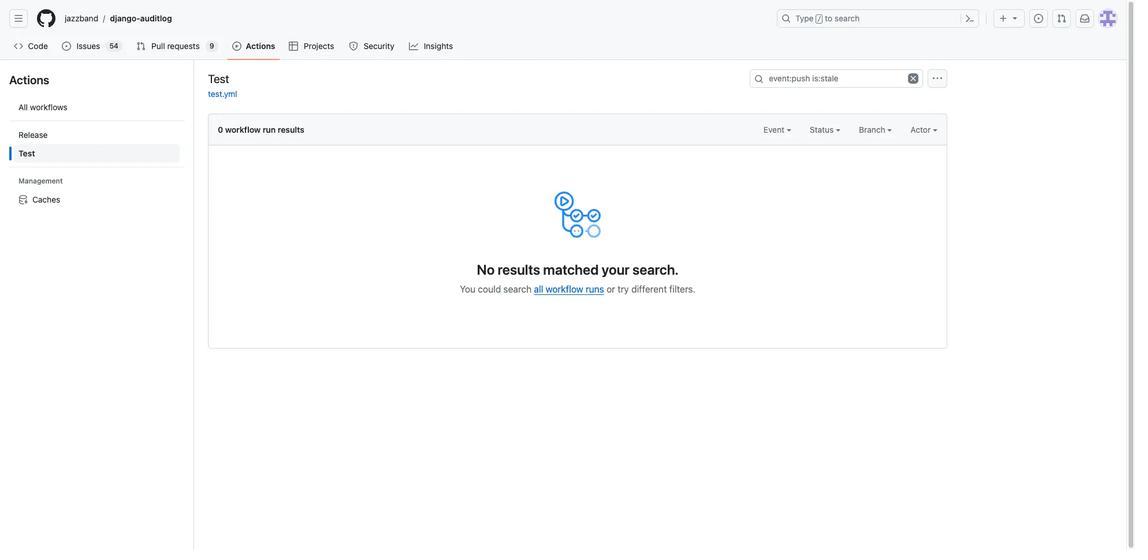 Task type: locate. For each thing, give the bounding box(es) containing it.
results up all
[[498, 262, 540, 278]]

play image
[[232, 42, 241, 51]]

0 horizontal spatial /
[[103, 14, 105, 23]]

0 vertical spatial results
[[278, 125, 305, 135]]

test.yml link
[[208, 89, 237, 99]]

git pull request image
[[1057, 14, 1067, 23]]

matched
[[543, 262, 599, 278]]

1 horizontal spatial test
[[208, 72, 229, 85]]

0
[[218, 125, 223, 135]]

9
[[210, 42, 214, 50]]

1 vertical spatial search
[[504, 284, 532, 295]]

0 horizontal spatial results
[[278, 125, 305, 135]]

54
[[109, 42, 118, 50]]

search
[[835, 13, 860, 23], [504, 284, 532, 295]]

runs
[[586, 284, 604, 295]]

actions
[[246, 41, 275, 51], [9, 73, 49, 87]]

/
[[103, 14, 105, 23], [817, 15, 822, 23]]

event
[[764, 125, 787, 135]]

test up test.yml
[[208, 72, 229, 85]]

issue opened image
[[62, 42, 71, 51]]

1 horizontal spatial workflow
[[546, 284, 583, 295]]

/ inside the type / to search
[[817, 15, 822, 23]]

insights link
[[405, 38, 459, 55]]

auditlog
[[140, 13, 172, 23]]

actions link
[[227, 38, 280, 55]]

issue opened image
[[1034, 14, 1044, 23]]

1 horizontal spatial actions
[[246, 41, 275, 51]]

status
[[810, 125, 836, 135]]

0 vertical spatial search
[[835, 13, 860, 23]]

0 horizontal spatial actions
[[9, 73, 49, 87]]

0 vertical spatial actions
[[246, 41, 275, 51]]

actions right play image
[[246, 41, 275, 51]]

release
[[18, 130, 48, 140]]

workflow down matched
[[546, 284, 583, 295]]

status button
[[810, 124, 841, 136]]

clear filters image
[[908, 73, 919, 84]]

search left all
[[504, 284, 532, 295]]

django-
[[110, 13, 140, 23]]

0 horizontal spatial search
[[504, 284, 532, 295]]

results
[[278, 125, 305, 135], [498, 262, 540, 278]]

all workflow runs link
[[534, 284, 604, 295]]

workflow
[[225, 125, 261, 135], [546, 284, 583, 295]]

all
[[18, 102, 28, 112]]

jazzband
[[65, 13, 98, 23]]

1 vertical spatial actions
[[9, 73, 49, 87]]

test.yml
[[208, 89, 237, 99]]

/ for type
[[817, 15, 822, 23]]

code
[[28, 41, 48, 51]]

command palette image
[[966, 14, 975, 23]]

0 vertical spatial test
[[208, 72, 229, 85]]

table image
[[289, 42, 298, 51]]

git pull request image
[[136, 42, 146, 51]]

your
[[602, 262, 630, 278]]

all workflows link
[[14, 98, 180, 117]]

github actions image
[[555, 192, 601, 238]]

type / to search
[[796, 13, 860, 23]]

0 vertical spatial list
[[60, 9, 770, 28]]

test down release
[[18, 149, 35, 158]]

test inside test link
[[18, 149, 35, 158]]

/ inside jazzband / django-auditlog
[[103, 14, 105, 23]]

None search field
[[750, 69, 923, 88]]

/ left django-
[[103, 14, 105, 23]]

search right to
[[835, 13, 860, 23]]

1 horizontal spatial search
[[835, 13, 860, 23]]

pull
[[151, 41, 165, 51]]

all
[[534, 284, 543, 295]]

workflow right 0
[[225, 125, 261, 135]]

shield image
[[349, 42, 358, 51]]

0 horizontal spatial workflow
[[225, 125, 261, 135]]

test
[[208, 72, 229, 85], [18, 149, 35, 158]]

list containing all workflows
[[9, 94, 184, 214]]

django-auditlog link
[[105, 9, 177, 28]]

1 horizontal spatial /
[[817, 15, 822, 23]]

0 horizontal spatial test
[[18, 149, 35, 158]]

1 horizontal spatial results
[[498, 262, 540, 278]]

actor
[[911, 125, 933, 135]]

1 vertical spatial list
[[9, 94, 184, 214]]

/ left to
[[817, 15, 822, 23]]

search image
[[755, 75, 764, 84]]

results right 'run'
[[278, 125, 305, 135]]

actions up all
[[9, 73, 49, 87]]

list
[[60, 9, 770, 28], [9, 94, 184, 214]]

1 vertical spatial test
[[18, 149, 35, 158]]

no results matched your search.
[[477, 262, 679, 278]]

jazzband / django-auditlog
[[65, 13, 172, 23]]



Task type: vqa. For each thing, say whether or not it's contained in the screenshot.
list containing jazzband
yes



Task type: describe. For each thing, give the bounding box(es) containing it.
triangle down image
[[1011, 13, 1020, 23]]

projects link
[[285, 38, 340, 55]]

event button
[[764, 124, 792, 136]]

filter workflows element
[[14, 126, 180, 163]]

homepage image
[[37, 9, 55, 28]]

graph image
[[409, 42, 418, 51]]

security link
[[344, 38, 400, 55]]

pull requests
[[151, 41, 200, 51]]

search.
[[633, 262, 679, 278]]

type
[[796, 13, 814, 23]]

list containing jazzband
[[60, 9, 770, 28]]

caches link
[[14, 191, 180, 209]]

different
[[632, 284, 667, 295]]

0 workflow run results
[[218, 125, 305, 135]]

jazzband link
[[60, 9, 103, 28]]

notifications image
[[1081, 14, 1090, 23]]

security
[[364, 41, 394, 51]]

could
[[478, 284, 501, 295]]

you could search all workflow runs or try different filters.
[[460, 284, 696, 295]]

1 vertical spatial workflow
[[546, 284, 583, 295]]

release link
[[14, 126, 180, 144]]

projects
[[304, 41, 334, 51]]

to
[[825, 13, 833, 23]]

actor button
[[911, 124, 938, 136]]

management
[[18, 177, 63, 185]]

issues
[[77, 41, 100, 51]]

insights
[[424, 41, 453, 51]]

show workflow options image
[[933, 74, 942, 83]]

code link
[[9, 38, 53, 55]]

/ for jazzband
[[103, 14, 105, 23]]

or
[[607, 284, 615, 295]]

Filter workflow runs search field
[[750, 69, 923, 88]]

1 vertical spatial results
[[498, 262, 540, 278]]

run
[[263, 125, 276, 135]]

plus image
[[999, 14, 1008, 23]]

caches
[[32, 195, 60, 205]]

all workflows
[[18, 102, 68, 112]]

try
[[618, 284, 629, 295]]

you
[[460, 284, 476, 295]]

no
[[477, 262, 495, 278]]

requests
[[167, 41, 200, 51]]

filters.
[[670, 284, 696, 295]]

workflows
[[30, 102, 68, 112]]

0 vertical spatial workflow
[[225, 125, 261, 135]]

test link
[[14, 144, 180, 163]]

branch
[[859, 125, 888, 135]]

code image
[[14, 42, 23, 51]]



